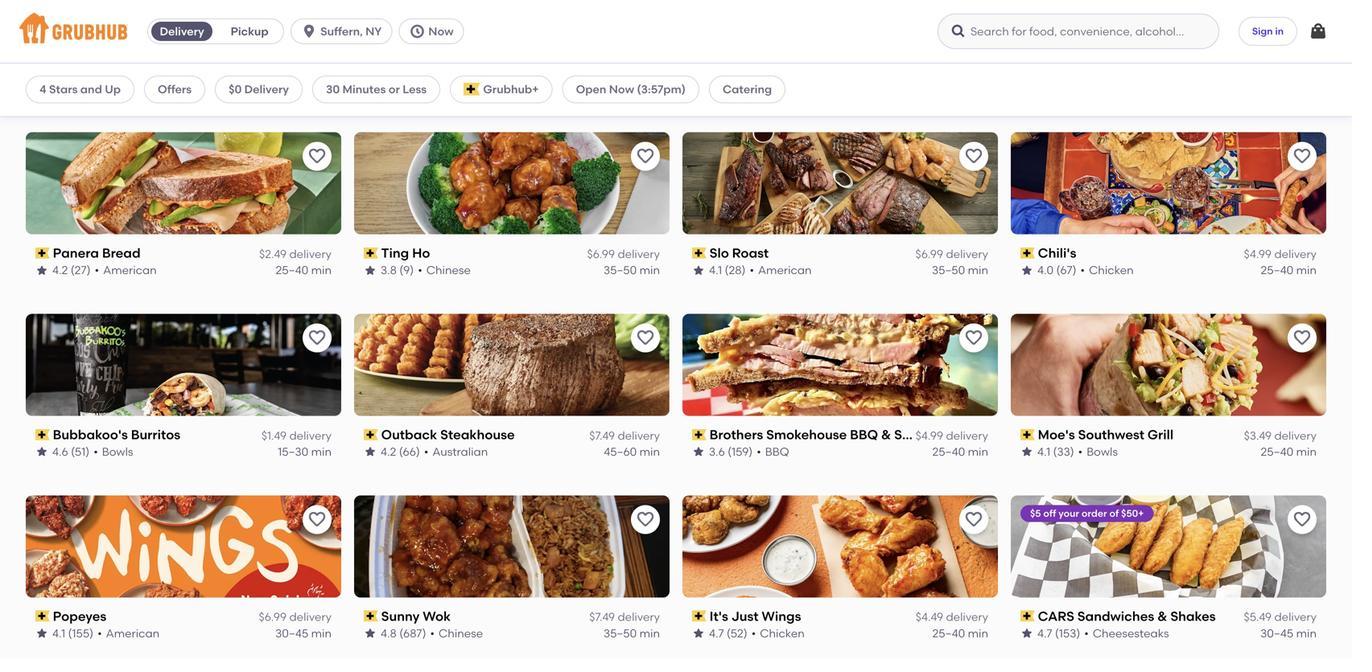 Task type: describe. For each thing, give the bounding box(es) containing it.
(9)
[[399, 264, 414, 277]]

star icon image for bubbakoo's burritos
[[35, 446, 48, 459]]

• for popeyes
[[97, 627, 102, 641]]

cheesesteaks
[[1093, 627, 1169, 641]]

chili's logo image
[[1011, 132, 1326, 235]]

delivery for outback steakhouse
[[618, 429, 660, 443]]

25–40 for it's just wings
[[932, 627, 965, 641]]

$1.49
[[261, 429, 287, 443]]

4 stars and up
[[39, 82, 121, 96]]

min for five guys
[[640, 82, 660, 96]]

45–60
[[604, 446, 637, 459]]

$5.49
[[1244, 611, 1272, 625]]

save this restaurant image for wok
[[636, 511, 655, 530]]

it's just wings
[[710, 609, 801, 625]]

$0
[[229, 82, 242, 96]]

suffern, ny button
[[291, 19, 399, 44]]

bread
[[102, 246, 141, 261]]

star icon image for brothers smokehouse bbq & soul
[[692, 446, 705, 459]]

southwest
[[1078, 427, 1144, 443]]

save this restaurant button for outback steakhouse
[[631, 324, 660, 353]]

$2.49 delivery for panera bread
[[259, 247, 332, 261]]

or
[[389, 82, 400, 96]]

star icon image for ting ho
[[364, 264, 377, 277]]

4.4
[[52, 82, 68, 96]]

min for outback steakhouse
[[640, 446, 660, 459]]

white castle
[[710, 64, 792, 79]]

hamburger
[[768, 82, 831, 96]]

moe's southwest grill
[[1038, 427, 1174, 443]]

smokehouse
[[766, 427, 847, 443]]

outback
[[381, 427, 437, 443]]

(153)
[[1055, 627, 1080, 641]]

delivery for it's just wings
[[946, 611, 988, 625]]

30–45 for popeyes
[[275, 627, 308, 641]]

35–50 for sunny wok
[[604, 627, 637, 641]]

4.1 (33)
[[1037, 446, 1074, 459]]

white
[[710, 64, 747, 79]]

2 horizontal spatial svg image
[[1309, 22, 1328, 41]]

• for outback steakhouse
[[424, 446, 428, 459]]

4.7 for five guys
[[381, 82, 396, 96]]

• american right (155)
[[97, 627, 160, 641]]

15–30
[[278, 446, 308, 459]]

moe's
[[1038, 427, 1075, 443]]

star icon image for popeyes
[[35, 628, 48, 641]]

ho
[[412, 246, 430, 261]]

save this restaurant image for smokehouse
[[964, 329, 984, 348]]

save this restaurant image for just
[[964, 511, 984, 530]]

$6.99 for roast
[[916, 247, 943, 261]]

(28)
[[725, 264, 746, 277]]

4.2 (27)
[[52, 264, 91, 277]]

star icon image for slo roast
[[692, 264, 705, 277]]

1 vertical spatial now
[[609, 82, 634, 96]]

mike's
[[98, 64, 137, 79]]

outback steakhouse logo image
[[354, 314, 670, 416]]

0 vertical spatial chicken
[[1067, 64, 1119, 79]]

subscription pass image for five guys
[[364, 66, 378, 77]]

jersey mike's subs logo image
[[132, 0, 235, 53]]

min for it's just wings
[[968, 627, 988, 641]]

$5
[[1030, 508, 1041, 520]]

minutes
[[342, 82, 386, 96]]

star icon image for it's just wings
[[692, 628, 705, 641]]

min for jersey mike's subs
[[311, 82, 332, 96]]

popeyes
[[53, 609, 106, 625]]

and
[[80, 82, 102, 96]]

25–40 for brothers smokehouse bbq & soul
[[932, 446, 965, 459]]

30–45 for cars sandwiches & shakes
[[1260, 627, 1294, 641]]

• american for roast
[[750, 264, 812, 277]]

45–60 min
[[604, 446, 660, 459]]

pickup
[[231, 25, 269, 38]]

save this restaurant image for moe's southwest grill
[[1293, 329, 1312, 348]]

4
[[39, 82, 46, 96]]

min for brothers smokehouse bbq & soul
[[968, 446, 988, 459]]

bubbakoo's burritos
[[53, 427, 180, 443]]

subscription pass image for cars sandwiches & shakes
[[1021, 611, 1035, 623]]

subscription pass image for popeyes
[[35, 611, 50, 623]]

$2.49 for panera bread
[[259, 247, 287, 261]]

grubhub plus flag logo image
[[464, 83, 480, 96]]

chicken for chili's
[[1089, 264, 1134, 277]]

30 minutes or less
[[326, 82, 427, 96]]

4.6 (254)
[[709, 82, 755, 96]]

sign in button
[[1239, 17, 1297, 46]]

ting
[[381, 246, 409, 261]]

35–50 for ting ho
[[604, 264, 637, 277]]

4.8 (687)
[[381, 627, 426, 641]]

grubhub+
[[483, 82, 539, 96]]

30
[[326, 82, 340, 96]]

steakhouse
[[440, 427, 515, 443]]

svg image
[[409, 23, 425, 39]]

• for it's just wings
[[752, 627, 756, 641]]

delivery for bubbakoo's burritos
[[289, 429, 332, 443]]

• cheesesteaks
[[1084, 627, 1169, 641]]

$6.99 for ho
[[587, 247, 615, 261]]

sandwich
[[109, 82, 162, 96]]

american right (155)
[[106, 627, 160, 641]]

save this restaurant image for bubbakoo's burritos
[[307, 329, 327, 348]]

30–45 min for cars sandwiches & shakes
[[1260, 627, 1317, 641]]

$3.49 for moe's southwest grill
[[1244, 429, 1272, 443]]

$50+
[[1121, 508, 1144, 520]]

save this restaurant button for moe's southwest grill
[[1288, 324, 1317, 353]]

4.1 (155)
[[52, 627, 93, 641]]

save this restaurant button for it's just wings
[[959, 506, 988, 535]]

• bowls for burritos
[[94, 446, 133, 459]]

star icon image for chili's
[[1021, 264, 1033, 277]]

catering
[[723, 82, 772, 96]]

chinese for ho
[[426, 264, 471, 277]]

4.1 for slo
[[709, 264, 722, 277]]

0 horizontal spatial $6.99
[[259, 611, 287, 625]]

(109)
[[71, 82, 96, 96]]

outback steakhouse
[[381, 427, 515, 443]]

35–50 min for ting ho
[[604, 264, 660, 277]]

0 horizontal spatial &
[[881, 427, 891, 443]]

• for sunny wok
[[430, 627, 435, 641]]

delivery for slo roast
[[946, 247, 988, 261]]

main navigation navigation
[[0, 0, 1352, 64]]

popeyes logo image
[[26, 496, 341, 598]]

save this restaurant button for ting ho
[[631, 142, 660, 171]]

25–40 min for panera bread
[[276, 264, 332, 277]]

ting ho logo image
[[354, 132, 670, 235]]

of
[[1109, 508, 1119, 520]]

brothers
[[710, 427, 763, 443]]

min for popeyes
[[311, 627, 332, 641]]

25–40 min for chili's
[[1261, 264, 1317, 277]]

jersey
[[53, 64, 95, 79]]

25–40 for panera bread
[[276, 264, 308, 277]]

min for bubbakoo's burritos
[[311, 446, 332, 459]]

delivery for moe's southwest grill
[[1274, 429, 1317, 443]]

4.6 for 4.6 (51)
[[52, 446, 68, 459]]

cars sandwiches & shakes logo image
[[1011, 496, 1326, 598]]

star icon image for sunny wok
[[364, 628, 377, 641]]

min for ting ho
[[640, 264, 660, 277]]

• hamburger
[[759, 82, 831, 96]]

subscription pass image for it's just wings
[[692, 611, 706, 623]]

(52)
[[727, 627, 747, 641]]

$5.49 delivery
[[1244, 611, 1317, 625]]

slo
[[710, 246, 729, 261]]

4.7 (52)
[[709, 627, 747, 641]]

35–50 min for slo roast
[[932, 264, 988, 277]]

4.7 (279)
[[381, 82, 425, 96]]

subscription pass image for panera bread
[[35, 248, 50, 259]]

delivery for sunny wok
[[618, 611, 660, 625]]

Search for food, convenience, alcohol... search field
[[938, 14, 1219, 49]]

guys
[[410, 64, 442, 79]]

your
[[1059, 508, 1079, 520]]

order
[[1082, 508, 1107, 520]]

save this restaurant button for sunny wok
[[631, 506, 660, 535]]

4.2 (66)
[[381, 446, 420, 459]]

ting ho
[[381, 246, 430, 261]]

up
[[105, 82, 121, 96]]

$4.49 delivery
[[916, 611, 988, 625]]

4.7 for it's just wings
[[709, 627, 724, 641]]

min for cars sandwiches & shakes
[[1296, 627, 1317, 641]]

five guys
[[381, 64, 442, 79]]

$2.49 delivery for jersey mike's subs
[[259, 66, 332, 79]]

sign
[[1252, 25, 1273, 37]]

$7.49 for sunny wok
[[589, 611, 615, 625]]

just
[[731, 609, 759, 625]]

(254)
[[728, 82, 755, 96]]

0 horizontal spatial 4.1
[[52, 627, 65, 641]]

(66)
[[399, 446, 420, 459]]

• for ting ho
[[418, 264, 422, 277]]

• bbq
[[757, 446, 789, 459]]

star icon image for cars sandwiches & shakes
[[1021, 628, 1033, 641]]

bubbakoo's
[[53, 427, 128, 443]]



Task type: vqa. For each thing, say whether or not it's contained in the screenshot.


Task type: locate. For each thing, give the bounding box(es) containing it.
soul
[[894, 427, 922, 443]]

roast
[[732, 246, 769, 261]]

0 horizontal spatial bowls
[[102, 446, 133, 459]]

25–40 min for brothers smokehouse bbq & soul
[[932, 446, 988, 459]]

• right (27)
[[95, 264, 99, 277]]

• bowls
[[94, 446, 133, 459], [1078, 446, 1118, 459]]

1 vertical spatial chicken
[[1089, 264, 1134, 277]]

chinese for wok
[[439, 627, 483, 641]]

• right (153)
[[1084, 627, 1089, 641]]

star icon image left 4.4 at the top left of the page
[[35, 82, 48, 95]]

subs
[[140, 64, 171, 79]]

0 vertical spatial chinese
[[426, 264, 471, 277]]

1 vertical spatial $2.49 delivery
[[259, 247, 332, 261]]

subscription pass image left chili's
[[1021, 248, 1035, 259]]

(33)
[[1053, 446, 1074, 459]]

delivery for panera bread
[[289, 247, 332, 261]]

$5 off your order of $50+
[[1030, 508, 1144, 520]]

subscription pass image left ting
[[364, 248, 378, 259]]

1 • bowls from the left
[[94, 446, 133, 459]]

& left soul
[[881, 427, 891, 443]]

subscription pass image left cars
[[1021, 611, 1035, 623]]

1 vertical spatial bbq
[[765, 446, 789, 459]]

1 horizontal spatial $3.49 delivery
[[1244, 429, 1317, 443]]

moe's southwest grill logo image
[[1011, 314, 1326, 416]]

3.8 (9)
[[381, 264, 414, 277]]

15–30 min
[[278, 446, 332, 459]]

1 $7.49 from the top
[[589, 429, 615, 443]]

0 horizontal spatial $4.99
[[916, 429, 943, 443]]

25–40 for moe's southwest grill
[[1261, 446, 1294, 459]]

$4.99 for brothers smokehouse bbq & soul
[[916, 429, 943, 443]]

save this restaurant image for slo roast
[[964, 147, 984, 166]]

$6.99
[[587, 247, 615, 261], [916, 247, 943, 261], [259, 611, 287, 625]]

min for panera bread
[[311, 264, 332, 277]]

subscription pass image
[[35, 66, 50, 77], [35, 430, 50, 441], [692, 430, 706, 441], [1021, 430, 1035, 441], [364, 611, 378, 623], [692, 611, 706, 623], [1021, 611, 1035, 623]]

4.7 for cars sandwiches & shakes
[[1037, 627, 1052, 641]]

bubbakoo's burritos logo image
[[26, 314, 341, 416]]

american down bread
[[103, 264, 157, 277]]

4.0 (67)
[[1037, 264, 1077, 277]]

0 horizontal spatial • chicken
[[752, 627, 805, 641]]

1 30–45 min from the left
[[275, 627, 332, 641]]

1 horizontal spatial bbq
[[850, 427, 878, 443]]

now button
[[399, 19, 471, 44]]

• down castle
[[759, 82, 763, 96]]

$7.49 delivery for outback steakhouse
[[589, 429, 660, 443]]

4.1 left (155)
[[52, 627, 65, 641]]

(159)
[[728, 446, 753, 459]]

$3.49
[[587, 66, 615, 79], [1244, 429, 1272, 443]]

4.2 for panera bread
[[52, 264, 68, 277]]

1 vertical spatial $7.49 delivery
[[589, 611, 660, 625]]

american down roast on the right top
[[758, 264, 812, 277]]

• down wok
[[430, 627, 435, 641]]

don chicken
[[1038, 64, 1119, 79]]

• for jersey mike's subs
[[100, 82, 105, 96]]

brothers smokehouse bbq & soul
[[710, 427, 922, 443]]

30–45 min for popeyes
[[275, 627, 332, 641]]

subscription pass image for white castle
[[692, 66, 706, 77]]

delivery for jersey mike's subs
[[289, 66, 332, 79]]

3.6
[[709, 446, 725, 459]]

4.6 down "white"
[[709, 82, 725, 96]]

wings
[[762, 609, 801, 625]]

0 vertical spatial $3.49
[[587, 66, 615, 79]]

star icon image left 3.8
[[364, 264, 377, 277]]

$4.99 for chili's
[[1244, 247, 1272, 261]]

subscription pass image left "white"
[[692, 66, 706, 77]]

1 vertical spatial $2.49
[[259, 247, 287, 261]]

• right the (51)
[[94, 446, 98, 459]]

don
[[1038, 64, 1064, 79]]

4.2 for outback steakhouse
[[381, 446, 396, 459]]

0 horizontal spatial 30–45
[[275, 627, 308, 641]]

subscription pass image left popeyes
[[35, 611, 50, 623]]

save this restaurant button for popeyes
[[303, 506, 332, 535]]

• right (33)
[[1078, 446, 1083, 459]]

save this restaurant image
[[636, 147, 655, 166], [964, 147, 984, 166], [1293, 147, 1312, 166], [307, 329, 327, 348], [1293, 329, 1312, 348], [1293, 511, 1312, 530]]

delivery for popeyes
[[289, 611, 332, 625]]

subscription pass image for chili's
[[1021, 248, 1035, 259]]

1 vertical spatial • chicken
[[752, 627, 805, 641]]

(687)
[[399, 627, 426, 641]]

delivery for chili's
[[1274, 247, 1317, 261]]

0 horizontal spatial 4.6
[[52, 446, 68, 459]]

$3.49 delivery for moe's southwest grill
[[1244, 429, 1317, 443]]

• chinese down "ho"
[[418, 264, 471, 277]]

svg image inside suffern, ny button
[[301, 23, 317, 39]]

• for brothers smokehouse bbq & soul
[[757, 446, 761, 459]]

35–50
[[604, 264, 637, 277], [932, 264, 965, 277], [604, 627, 637, 641]]

suffern, ny
[[320, 25, 382, 38]]

panera bread
[[53, 246, 141, 261]]

open
[[576, 82, 606, 96]]

delivery up subs
[[160, 25, 204, 38]]

1 horizontal spatial $6.99 delivery
[[587, 247, 660, 261]]

0 horizontal spatial delivery
[[160, 25, 204, 38]]

• for moe's southwest grill
[[1078, 446, 1083, 459]]

(279)
[[398, 82, 425, 96]]

• american for bread
[[95, 264, 157, 277]]

subscription pass image left it's
[[692, 611, 706, 623]]

chicken down wings
[[760, 627, 805, 641]]

• american down guys
[[429, 82, 491, 96]]

4.1 left (33)
[[1037, 446, 1050, 459]]

now right open
[[609, 82, 634, 96]]

4.8
[[381, 627, 397, 641]]

• for five guys
[[429, 82, 433, 96]]

• for slo roast
[[750, 264, 754, 277]]

star icon image for outback steakhouse
[[364, 446, 377, 459]]

$7.49
[[589, 429, 615, 443], [589, 611, 615, 625]]

1 horizontal spatial $4.99 delivery
[[1244, 247, 1317, 261]]

4.2
[[52, 264, 68, 277], [381, 446, 396, 459]]

save this restaurant button for panera bread
[[303, 142, 332, 171]]

0 horizontal spatial svg image
[[301, 23, 317, 39]]

star icon image left 4.6 (254)
[[692, 82, 705, 95]]

1 vertical spatial chinese
[[439, 627, 483, 641]]

1 horizontal spatial 4.6
[[709, 82, 725, 96]]

delivery for ting ho
[[618, 247, 660, 261]]

• right (155)
[[97, 627, 102, 641]]

2 30–45 from the left
[[1260, 627, 1294, 641]]

1 horizontal spatial 30–45
[[1260, 627, 1294, 641]]

$4.99
[[1244, 247, 1272, 261], [916, 429, 943, 443]]

• right (28)
[[750, 264, 754, 277]]

2 vertical spatial chicken
[[760, 627, 805, 641]]

2 30–45 min from the left
[[1260, 627, 1317, 641]]

1 vertical spatial • chinese
[[430, 627, 483, 641]]

• american down roast on the right top
[[750, 264, 812, 277]]

open now (3:57pm)
[[576, 82, 686, 96]]

panera
[[53, 246, 99, 261]]

1 horizontal spatial 30–45 min
[[1260, 627, 1317, 641]]

bowls down bubbakoo's burritos
[[102, 446, 133, 459]]

subscription pass image for moe's southwest grill
[[1021, 430, 1035, 441]]

star icon image left the or
[[364, 82, 377, 95]]

• right (67)
[[1081, 264, 1085, 277]]

25–40 min for moe's southwest grill
[[1261, 446, 1317, 459]]

delivery for five guys
[[618, 66, 660, 79]]

0 vertical spatial 4.1
[[709, 264, 722, 277]]

0 vertical spatial $4.99 delivery
[[1244, 247, 1317, 261]]

2 vertical spatial 4.1
[[52, 627, 65, 641]]

2 $2.49 delivery from the top
[[259, 247, 332, 261]]

save this restaurant image
[[307, 147, 327, 166], [636, 329, 655, 348], [964, 329, 984, 348], [307, 511, 327, 530], [636, 511, 655, 530], [964, 511, 984, 530]]

1 horizontal spatial 4.7
[[709, 627, 724, 641]]

0 horizontal spatial now
[[428, 25, 454, 38]]

$4.49
[[916, 611, 943, 625]]

subscription pass image for brothers smokehouse bbq & soul
[[692, 430, 706, 441]]

• bowls down bubbakoo's burritos
[[94, 446, 133, 459]]

0 vertical spatial $2.49 delivery
[[259, 66, 332, 79]]

delivery for brothers smokehouse bbq & soul
[[946, 429, 988, 443]]

• chicken down wings
[[752, 627, 805, 641]]

american for roast
[[758, 264, 812, 277]]

stars
[[49, 82, 78, 96]]

4.0
[[1037, 264, 1054, 277]]

star icon image left 4.8
[[364, 628, 377, 641]]

min for slo roast
[[968, 264, 988, 277]]

star icon image left the 4.1 (155)
[[35, 628, 48, 641]]

2 $7.49 delivery from the top
[[589, 611, 660, 625]]

1 horizontal spatial 4.2
[[381, 446, 396, 459]]

2 • bowls from the left
[[1078, 446, 1118, 459]]

0 vertical spatial 4.6
[[709, 82, 725, 96]]

1 vertical spatial $4.99 delivery
[[916, 429, 988, 443]]

2 horizontal spatial 4.1
[[1037, 446, 1050, 459]]

25–40 for five guys
[[604, 82, 637, 96]]

1 horizontal spatial 4.1
[[709, 264, 722, 277]]

$4.99 delivery for chili's
[[1244, 247, 1317, 261]]

1 horizontal spatial delivery
[[244, 82, 289, 96]]

star icon image left 4.2 (66)
[[364, 446, 377, 459]]

1 horizontal spatial &
[[1157, 609, 1167, 625]]

bowls for southwest
[[1087, 446, 1118, 459]]

0 vertical spatial 4.2
[[52, 264, 68, 277]]

chinese down wok
[[439, 627, 483, 641]]

subscription pass image for bubbakoo's burritos
[[35, 430, 50, 441]]

subscription pass image for sunny wok
[[364, 611, 378, 623]]

• american down bread
[[95, 264, 157, 277]]

4.7 down five
[[381, 82, 396, 96]]

4.7
[[381, 82, 396, 96], [709, 627, 724, 641], [1037, 627, 1052, 641]]

4.2 left the (66)
[[381, 446, 396, 459]]

star icon image left 4.1 (28) on the right top
[[692, 264, 705, 277]]

25–40 min for it's just wings
[[932, 627, 988, 641]]

in
[[1275, 25, 1284, 37]]

0 horizontal spatial • bowls
[[94, 446, 133, 459]]

1 vertical spatial 4.2
[[381, 446, 396, 459]]

1 30–45 from the left
[[275, 627, 308, 641]]

• right the (66)
[[424, 446, 428, 459]]

save this restaurant image for bread
[[307, 147, 327, 166]]

• sandwich
[[100, 82, 162, 96]]

0 vertical spatial $7.49
[[589, 429, 615, 443]]

subscription pass image for slo roast
[[692, 248, 706, 259]]

• right "(52)"
[[752, 627, 756, 641]]

subscription pass image left slo
[[692, 248, 706, 259]]

1 horizontal spatial • chicken
[[1081, 264, 1134, 277]]

sunny
[[381, 609, 420, 625]]

0 vertical spatial $7.49 delivery
[[589, 429, 660, 443]]

american down guys
[[437, 82, 491, 96]]

• right (9)
[[418, 264, 422, 277]]

• chinese for ting ho
[[418, 264, 471, 277]]

delivery inside 'button'
[[160, 25, 204, 38]]

• chinese down wok
[[430, 627, 483, 641]]

1 vertical spatial $4.99
[[916, 429, 943, 443]]

chicken
[[1067, 64, 1119, 79], [1089, 264, 1134, 277], [760, 627, 805, 641]]

1 horizontal spatial $4.99
[[1244, 247, 1272, 261]]

0 horizontal spatial $4.99 delivery
[[916, 429, 988, 443]]

0 vertical spatial • chinese
[[418, 264, 471, 277]]

chili's
[[1038, 246, 1076, 261]]

sign in
[[1252, 25, 1284, 37]]

• right (159)
[[757, 446, 761, 459]]

star icon image left 3.6
[[692, 446, 705, 459]]

sunny wok
[[381, 609, 451, 625]]

bowls down moe's southwest grill
[[1087, 446, 1118, 459]]

chinese down "ho"
[[426, 264, 471, 277]]

1 horizontal spatial • bowls
[[1078, 446, 1118, 459]]

1 $2.49 delivery from the top
[[259, 66, 332, 79]]

0 horizontal spatial 30–45 min
[[275, 627, 332, 641]]

0 vertical spatial $4.99
[[1244, 247, 1272, 261]]

0 horizontal spatial 4.2
[[52, 264, 68, 277]]

$2.49 delivery
[[259, 66, 332, 79], [259, 247, 332, 261]]

4.7 (153)
[[1037, 627, 1080, 641]]

1 vertical spatial $7.49
[[589, 611, 615, 625]]

chicken for it's just wings
[[760, 627, 805, 641]]

save this restaurant image for ting ho
[[636, 147, 655, 166]]

slo roast
[[710, 246, 769, 261]]

(155)
[[68, 627, 93, 641]]

pickup button
[[216, 19, 283, 44]]

svg image
[[1309, 22, 1328, 41], [301, 23, 317, 39], [950, 23, 966, 39]]

subscription pass image left the bubbakoo's
[[35, 430, 50, 441]]

save this restaurant image for steakhouse
[[636, 329, 655, 348]]

3.8
[[381, 264, 397, 277]]

• chicken for chili's
[[1081, 264, 1134, 277]]

subscription pass image inside white castle link
[[692, 66, 706, 77]]

save this restaurant button for chili's
[[1288, 142, 1317, 171]]

1 vertical spatial $3.49
[[1244, 429, 1272, 443]]

2 $2.49 from the top
[[259, 247, 287, 261]]

save this restaurant button
[[303, 142, 332, 171], [631, 142, 660, 171], [959, 142, 988, 171], [1288, 142, 1317, 171], [303, 324, 332, 353], [631, 324, 660, 353], [959, 324, 988, 353], [1288, 324, 1317, 353], [303, 506, 332, 535], [631, 506, 660, 535], [959, 506, 988, 535], [1288, 506, 1317, 535]]

0 horizontal spatial bbq
[[765, 446, 789, 459]]

it's
[[710, 609, 728, 625]]

0 vertical spatial $3.49 delivery
[[587, 66, 660, 79]]

star icon image left the 4.7 (153)
[[1021, 628, 1033, 641]]

chicken right (67)
[[1089, 264, 1134, 277]]

1 vertical spatial $3.49 delivery
[[1244, 429, 1317, 443]]

4.7 down it's
[[709, 627, 724, 641]]

subscription pass image
[[364, 66, 378, 77], [692, 66, 706, 77], [35, 248, 50, 259], [364, 248, 378, 259], [692, 248, 706, 259], [1021, 248, 1035, 259], [364, 430, 378, 441], [35, 611, 50, 623]]

american for guys
[[437, 82, 491, 96]]

subscription pass image up 4
[[35, 66, 50, 77]]

0 vertical spatial $2.49
[[259, 66, 287, 79]]

• australian
[[424, 446, 488, 459]]

4.6 left the (51)
[[52, 446, 68, 459]]

subscription pass image left brothers
[[692, 430, 706, 441]]

star icon image for moe's southwest grill
[[1021, 446, 1033, 459]]

0 vertical spatial • chicken
[[1081, 264, 1134, 277]]

$7.49 delivery
[[589, 429, 660, 443], [589, 611, 660, 625]]

subscription pass image left panera
[[35, 248, 50, 259]]

• chicken right (67)
[[1081, 264, 1134, 277]]

• bowls for southwest
[[1078, 446, 1118, 459]]

$7.49 for outback steakhouse
[[589, 429, 615, 443]]

2 horizontal spatial $6.99 delivery
[[916, 247, 988, 261]]

0 vertical spatial &
[[881, 427, 891, 443]]

cars sandwiches & shakes
[[1038, 609, 1216, 625]]

1 vertical spatial 4.1
[[1037, 446, 1050, 459]]

cars
[[1038, 609, 1074, 625]]

(51)
[[71, 446, 90, 459]]

sunny wok logo image
[[354, 496, 670, 598]]

bowls for burritos
[[102, 446, 133, 459]]

brothers smokehouse bbq & soul logo image
[[683, 314, 998, 416]]

4.6 (51)
[[52, 446, 90, 459]]

now right svg icon
[[428, 25, 454, 38]]

35–50 min
[[604, 264, 660, 277], [932, 264, 988, 277], [604, 627, 660, 641]]

chinese
[[426, 264, 471, 277], [439, 627, 483, 641]]

slo roast logo image
[[683, 132, 998, 235]]

subscription pass image left outback
[[364, 430, 378, 441]]

0 vertical spatial bbq
[[850, 427, 878, 443]]

• right less
[[429, 82, 433, 96]]

star icon image left 4.6 (51)
[[35, 446, 48, 459]]

1 bowls from the left
[[102, 446, 133, 459]]

• for panera bread
[[95, 264, 99, 277]]

1 vertical spatial delivery
[[244, 82, 289, 96]]

• for cars sandwiches & shakes
[[1084, 627, 1089, 641]]

2 bowls from the left
[[1087, 446, 1118, 459]]

star icon image left "4.7 (52)"
[[692, 628, 705, 641]]

star icon image for panera bread
[[35, 264, 48, 277]]

4.2 left (27)
[[52, 264, 68, 277]]

& left shakes
[[1157, 609, 1167, 625]]

delivery button
[[148, 19, 216, 44]]

1 horizontal spatial $6.99
[[587, 247, 615, 261]]

0 horizontal spatial $6.99 delivery
[[259, 611, 332, 625]]

25–40 for jersey mike's subs
[[276, 82, 308, 96]]

0 horizontal spatial $3.49
[[587, 66, 615, 79]]

0 horizontal spatial $3.49 delivery
[[587, 66, 660, 79]]

chicken right don
[[1067, 64, 1119, 79]]

• left "up"
[[100, 82, 105, 96]]

star icon image left 4.2 (27)
[[35, 264, 48, 277]]

less
[[403, 82, 427, 96]]

don chicken link
[[1021, 63, 1317, 81]]

panera bread logo image
[[26, 132, 341, 235]]

2 horizontal spatial $6.99
[[916, 247, 943, 261]]

1 vertical spatial &
[[1157, 609, 1167, 625]]

bbq left soul
[[850, 427, 878, 443]]

1 horizontal spatial $3.49
[[1244, 429, 1272, 443]]

star icon image
[[35, 82, 48, 95], [364, 82, 377, 95], [692, 82, 705, 95], [35, 264, 48, 277], [364, 264, 377, 277], [692, 264, 705, 277], [1021, 264, 1033, 277], [35, 446, 48, 459], [364, 446, 377, 459], [692, 446, 705, 459], [1021, 446, 1033, 459], [35, 628, 48, 641], [364, 628, 377, 641], [692, 628, 705, 641], [1021, 628, 1033, 641]]

delivery
[[160, 25, 204, 38], [244, 82, 289, 96]]

shakes
[[1170, 609, 1216, 625]]

star icon image left 4.0
[[1021, 264, 1033, 277]]

2 horizontal spatial 4.7
[[1037, 627, 1052, 641]]

0 vertical spatial delivery
[[160, 25, 204, 38]]

4.7 down cars
[[1037, 627, 1052, 641]]

1 $7.49 delivery from the top
[[589, 429, 660, 443]]

wok
[[423, 609, 451, 625]]

$4.99 delivery
[[1244, 247, 1317, 261], [916, 429, 988, 443]]

(27)
[[71, 264, 91, 277]]

0 vertical spatial now
[[428, 25, 454, 38]]

subscription pass image left "sunny"
[[364, 611, 378, 623]]

star icon image left 4.1 (33)
[[1021, 446, 1033, 459]]

1 horizontal spatial now
[[609, 82, 634, 96]]

delivery right $0
[[244, 82, 289, 96]]

castle
[[750, 64, 792, 79]]

25–40 for chili's
[[1261, 264, 1294, 277]]

now inside button
[[428, 25, 454, 38]]

• for bubbakoo's burritos
[[94, 446, 98, 459]]

2 $7.49 from the top
[[589, 611, 615, 625]]

25–40
[[276, 82, 308, 96], [604, 82, 637, 96], [276, 264, 308, 277], [1261, 264, 1294, 277], [932, 446, 965, 459], [1261, 446, 1294, 459], [932, 627, 965, 641]]

bbq down smokehouse
[[765, 446, 789, 459]]

sandwiches
[[1077, 609, 1154, 625]]

grill
[[1148, 427, 1174, 443]]

$3.49 for five guys
[[587, 66, 615, 79]]

subscription pass image up 30 minutes or less
[[364, 66, 378, 77]]

1 horizontal spatial bowls
[[1087, 446, 1118, 459]]

1 vertical spatial 4.6
[[52, 446, 68, 459]]

• bowls down moe's southwest grill
[[1078, 446, 1118, 459]]

subscription pass image for outback steakhouse
[[364, 430, 378, 441]]

subscription pass image left moe's
[[1021, 430, 1035, 441]]

$2.49 for jersey mike's subs
[[259, 66, 287, 79]]

1 $2.49 from the top
[[259, 66, 287, 79]]

0 horizontal spatial 4.7
[[381, 82, 396, 96]]

4.1 down slo
[[709, 264, 722, 277]]

• american for guys
[[429, 82, 491, 96]]

1 horizontal spatial svg image
[[950, 23, 966, 39]]

american for bread
[[103, 264, 157, 277]]

it's just wings logo image
[[683, 496, 998, 598]]



